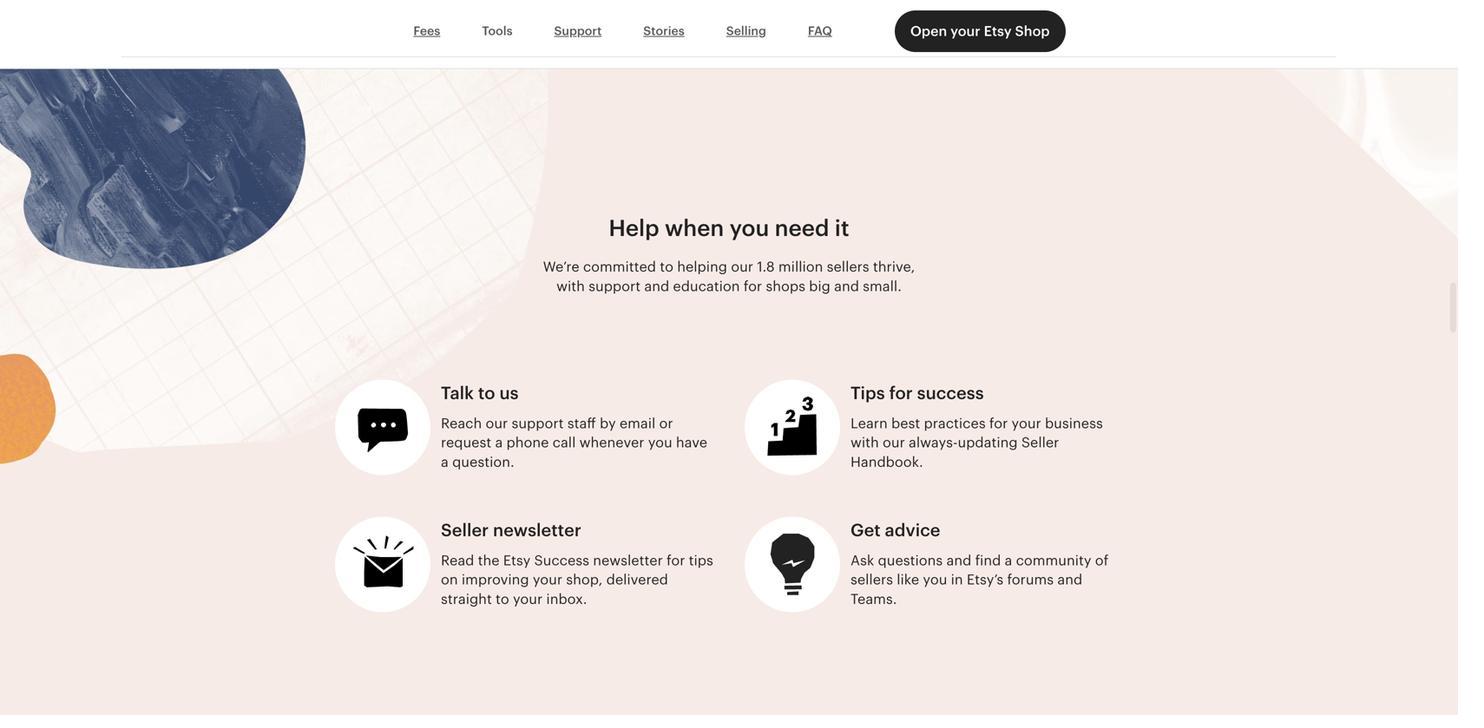Task type: vqa. For each thing, say whether or not it's contained in the screenshot.
jameson shot glass's jameson
no



Task type: locate. For each thing, give the bounding box(es) containing it.
ask
[[851, 553, 874, 568]]

0 horizontal spatial etsy
[[503, 553, 531, 568]]

0 vertical spatial with
[[556, 279, 585, 294]]

talk
[[441, 383, 474, 403]]

your up updating
[[1012, 416, 1041, 431]]

2 vertical spatial you
[[923, 572, 947, 588]]

for left tips
[[667, 553, 685, 568]]

sellers for help when you need it
[[827, 259, 869, 275]]

etsy inside "read the etsy success newsletter for tips on improving your shop, delivered straight to your inbox."
[[503, 553, 531, 568]]

ask questions and find a community of sellers like you in etsy's forums and teams.
[[851, 553, 1109, 607]]

0 vertical spatial sellers
[[827, 259, 869, 275]]

and
[[644, 279, 669, 294], [834, 279, 859, 294], [947, 553, 972, 568], [1058, 572, 1083, 588]]

2 horizontal spatial you
[[923, 572, 947, 588]]

newsletter up delivered
[[593, 553, 663, 568]]

a down request
[[441, 454, 449, 470]]

selling
[[726, 24, 766, 38]]

staff
[[567, 416, 596, 431]]

and down committed
[[644, 279, 669, 294]]

tips
[[689, 553, 713, 568]]

support up phone on the bottom
[[512, 416, 564, 431]]

we're
[[543, 259, 579, 275]]

we're committed to helping our 1.8 million sellers thrive, with support and education for shops big and small.
[[543, 259, 915, 294]]

need
[[775, 215, 829, 241]]

the
[[478, 553, 500, 568]]

to left helping
[[660, 259, 674, 275]]

1 horizontal spatial support
[[589, 279, 641, 294]]

always-
[[909, 435, 958, 451]]

selling link
[[705, 15, 787, 48]]

1 vertical spatial with
[[851, 435, 879, 451]]

2 vertical spatial to
[[496, 592, 509, 607]]

talk to us
[[441, 383, 519, 403]]

1 vertical spatial a
[[441, 454, 449, 470]]

etsy left shop
[[984, 23, 1012, 39]]

on
[[441, 572, 458, 588]]

shops
[[766, 279, 805, 294]]

read
[[441, 553, 474, 568]]

0 horizontal spatial a
[[441, 454, 449, 470]]

our down us
[[486, 416, 508, 431]]

for inside we're committed to helping our 1.8 million sellers thrive, with support and education for shops big and small.
[[744, 279, 762, 294]]

1 vertical spatial sellers
[[851, 572, 893, 588]]

to inside "read the etsy success newsletter for tips on improving your shop, delivered straight to your inbox."
[[496, 592, 509, 607]]

you up 1.8
[[730, 215, 769, 241]]

a right find on the bottom of the page
[[1005, 553, 1012, 568]]

for down 1.8
[[744, 279, 762, 294]]

2 vertical spatial a
[[1005, 553, 1012, 568]]

1 horizontal spatial to
[[496, 592, 509, 607]]

1 horizontal spatial our
[[731, 259, 753, 275]]

small.
[[863, 279, 902, 294]]

0 horizontal spatial our
[[486, 416, 508, 431]]

sellers up big
[[827, 259, 869, 275]]

when
[[665, 215, 724, 241]]

1 horizontal spatial seller
[[1021, 435, 1059, 451]]

sellers inside ask questions and find a community of sellers like you in etsy's forums and teams.
[[851, 572, 893, 588]]

thrive,
[[873, 259, 915, 275]]

shop,
[[566, 572, 603, 588]]

0 horizontal spatial support
[[512, 416, 564, 431]]

seller
[[1021, 435, 1059, 451], [441, 520, 489, 540]]

your right the open
[[951, 23, 981, 39]]

you
[[730, 215, 769, 241], [648, 435, 672, 451], [923, 572, 947, 588]]

seller up the read
[[441, 520, 489, 540]]

0 vertical spatial to
[[660, 259, 674, 275]]

0 horizontal spatial seller
[[441, 520, 489, 540]]

0 horizontal spatial to
[[478, 383, 495, 403]]

to down improving
[[496, 592, 509, 607]]

1 horizontal spatial with
[[851, 435, 879, 451]]

0 vertical spatial etsy
[[984, 23, 1012, 39]]

seller inside learn best practices for your business with our always-updating seller handbook.
[[1021, 435, 1059, 451]]

1 vertical spatial seller
[[441, 520, 489, 540]]

find
[[975, 553, 1001, 568]]

with inside learn best practices for your business with our always-updating seller handbook.
[[851, 435, 879, 451]]

with down we're
[[556, 279, 585, 294]]

1 vertical spatial our
[[486, 416, 508, 431]]

call
[[553, 435, 576, 451]]

1 horizontal spatial etsy
[[984, 23, 1012, 39]]

support link
[[533, 15, 623, 48]]

a inside ask questions and find a community of sellers like you in etsy's forums and teams.
[[1005, 553, 1012, 568]]

etsy's
[[967, 572, 1004, 588]]

0 vertical spatial support
[[589, 279, 641, 294]]

to left us
[[478, 383, 495, 403]]

sellers inside we're committed to helping our 1.8 million sellers thrive, with support and education for shops big and small.
[[827, 259, 869, 275]]

2 horizontal spatial a
[[1005, 553, 1012, 568]]

by
[[600, 416, 616, 431]]

with
[[556, 279, 585, 294], [851, 435, 879, 451]]

1 vertical spatial support
[[512, 416, 564, 431]]

1 vertical spatial etsy
[[503, 553, 531, 568]]

1 horizontal spatial newsletter
[[593, 553, 663, 568]]

delivered
[[606, 572, 668, 588]]

0 horizontal spatial with
[[556, 279, 585, 294]]

sellers for get advice
[[851, 572, 893, 588]]

question.
[[452, 454, 514, 470]]

your down improving
[[513, 592, 543, 607]]

seller down business
[[1021, 435, 1059, 451]]

and right big
[[834, 279, 859, 294]]

1 horizontal spatial a
[[495, 435, 503, 451]]

email
[[620, 416, 656, 431]]

newsletter up success at the bottom
[[493, 520, 581, 540]]

with down learn
[[851, 435, 879, 451]]

etsy right the
[[503, 553, 531, 568]]

0 horizontal spatial you
[[648, 435, 672, 451]]

sellers up teams.
[[851, 572, 893, 588]]

our inside learn best practices for your business with our always-updating seller handbook.
[[883, 435, 905, 451]]

0 vertical spatial our
[[731, 259, 753, 275]]

1 vertical spatial you
[[648, 435, 672, 451]]

a
[[495, 435, 503, 451], [441, 454, 449, 470], [1005, 553, 1012, 568]]

1 vertical spatial newsletter
[[593, 553, 663, 568]]

you left in on the bottom of page
[[923, 572, 947, 588]]

0 vertical spatial seller
[[1021, 435, 1059, 451]]

sellers
[[827, 259, 869, 275], [851, 572, 893, 588]]

our up handbook.
[[883, 435, 905, 451]]

learn best practices for your business with our always-updating seller handbook.
[[851, 416, 1103, 470]]

or
[[659, 416, 673, 431]]

reach our support staff by email or request a phone call whenever you have a question.
[[441, 416, 707, 470]]

1 horizontal spatial you
[[730, 215, 769, 241]]

committed
[[583, 259, 656, 275]]

your
[[951, 23, 981, 39], [1012, 416, 1041, 431], [533, 572, 563, 588], [513, 592, 543, 607]]

etsy for your
[[984, 23, 1012, 39]]

to
[[660, 259, 674, 275], [478, 383, 495, 403], [496, 592, 509, 607]]

0 vertical spatial newsletter
[[493, 520, 581, 540]]

2 horizontal spatial to
[[660, 259, 674, 275]]

practices
[[924, 416, 986, 431]]

get
[[851, 520, 881, 540]]

for
[[744, 279, 762, 294], [889, 383, 913, 403], [989, 416, 1008, 431], [667, 553, 685, 568]]

teams.
[[851, 592, 897, 607]]

open your etsy shop
[[910, 23, 1050, 39]]

and up in on the bottom of page
[[947, 553, 972, 568]]

for up updating
[[989, 416, 1008, 431]]

you down or
[[648, 435, 672, 451]]

support
[[589, 279, 641, 294], [512, 416, 564, 431]]

2 vertical spatial our
[[883, 435, 905, 451]]

support down committed
[[589, 279, 641, 294]]

us
[[499, 383, 519, 403]]

2 horizontal spatial our
[[883, 435, 905, 451]]

stories
[[643, 24, 685, 38]]

a up question.
[[495, 435, 503, 451]]

newsletter
[[493, 520, 581, 540], [593, 553, 663, 568]]

etsy
[[984, 23, 1012, 39], [503, 553, 531, 568]]

our left 1.8
[[731, 259, 753, 275]]

for inside learn best practices for your business with our always-updating seller handbook.
[[989, 416, 1008, 431]]

fees link
[[393, 15, 461, 48]]

advice
[[885, 520, 940, 540]]

our
[[731, 259, 753, 275], [486, 416, 508, 431], [883, 435, 905, 451]]

questions
[[878, 553, 943, 568]]



Task type: describe. For each thing, give the bounding box(es) containing it.
open
[[910, 23, 947, 39]]

faq
[[808, 24, 832, 38]]

1 vertical spatial to
[[478, 383, 495, 403]]

like
[[897, 572, 919, 588]]

with inside we're committed to helping our 1.8 million sellers thrive, with support and education for shops big and small.
[[556, 279, 585, 294]]

straight
[[441, 592, 492, 607]]

you inside ask questions and find a community of sellers like you in etsy's forums and teams.
[[923, 572, 947, 588]]

it
[[835, 215, 849, 241]]

0 vertical spatial you
[[730, 215, 769, 241]]

0 horizontal spatial newsletter
[[493, 520, 581, 540]]

get advice
[[851, 520, 940, 540]]

of
[[1095, 553, 1109, 568]]

learn
[[851, 416, 888, 431]]

for inside "read the etsy success newsletter for tips on improving your shop, delivered straight to your inbox."
[[667, 553, 685, 568]]

help when you need it
[[609, 215, 849, 241]]

seller newsletter
[[441, 520, 581, 540]]

and down community
[[1058, 572, 1083, 588]]

tips
[[851, 383, 885, 403]]

forums
[[1007, 572, 1054, 588]]

fees
[[414, 24, 440, 38]]

inbox.
[[546, 592, 587, 607]]

million
[[779, 259, 823, 275]]

request
[[441, 435, 492, 451]]

tools link
[[461, 15, 533, 48]]

in
[[951, 572, 963, 588]]

success
[[917, 383, 984, 403]]

tips for success
[[851, 383, 984, 403]]

reach
[[441, 416, 482, 431]]

handbook.
[[851, 454, 923, 470]]

etsy for the
[[503, 553, 531, 568]]

helping
[[677, 259, 727, 275]]

tools
[[482, 24, 513, 38]]

updating
[[958, 435, 1018, 451]]

our inside we're committed to helping our 1.8 million sellers thrive, with support and education for shops big and small.
[[731, 259, 753, 275]]

shop
[[1015, 23, 1050, 39]]

success
[[534, 553, 589, 568]]

1.8
[[757, 259, 775, 275]]

support inside reach our support staff by email or request a phone call whenever you have a question.
[[512, 416, 564, 431]]

to inside we're committed to helping our 1.8 million sellers thrive, with support and education for shops big and small.
[[660, 259, 674, 275]]

help
[[609, 215, 659, 241]]

you inside reach our support staff by email or request a phone call whenever you have a question.
[[648, 435, 672, 451]]

your down success at the bottom
[[533, 572, 563, 588]]

improving
[[462, 572, 529, 588]]

your inside learn best practices for your business with our always-updating seller handbook.
[[1012, 416, 1041, 431]]

faq link
[[787, 15, 853, 48]]

best
[[891, 416, 920, 431]]

have
[[676, 435, 707, 451]]

support
[[554, 24, 602, 38]]

your inside the 'open your etsy shop' link
[[951, 23, 981, 39]]

newsletter inside "read the etsy success newsletter for tips on improving your shop, delivered straight to your inbox."
[[593, 553, 663, 568]]

phone
[[507, 435, 549, 451]]

education
[[673, 279, 740, 294]]

business
[[1045, 416, 1103, 431]]

our inside reach our support staff by email or request a phone call whenever you have a question.
[[486, 416, 508, 431]]

0 vertical spatial a
[[495, 435, 503, 451]]

community
[[1016, 553, 1092, 568]]

support inside we're committed to helping our 1.8 million sellers thrive, with support and education for shops big and small.
[[589, 279, 641, 294]]

whenever
[[579, 435, 644, 451]]

stories link
[[623, 15, 705, 48]]

read the etsy success newsletter for tips on improving your shop, delivered straight to your inbox.
[[441, 553, 713, 607]]

big
[[809, 279, 831, 294]]

for up best
[[889, 383, 913, 403]]

open your etsy shop link
[[895, 10, 1066, 52]]



